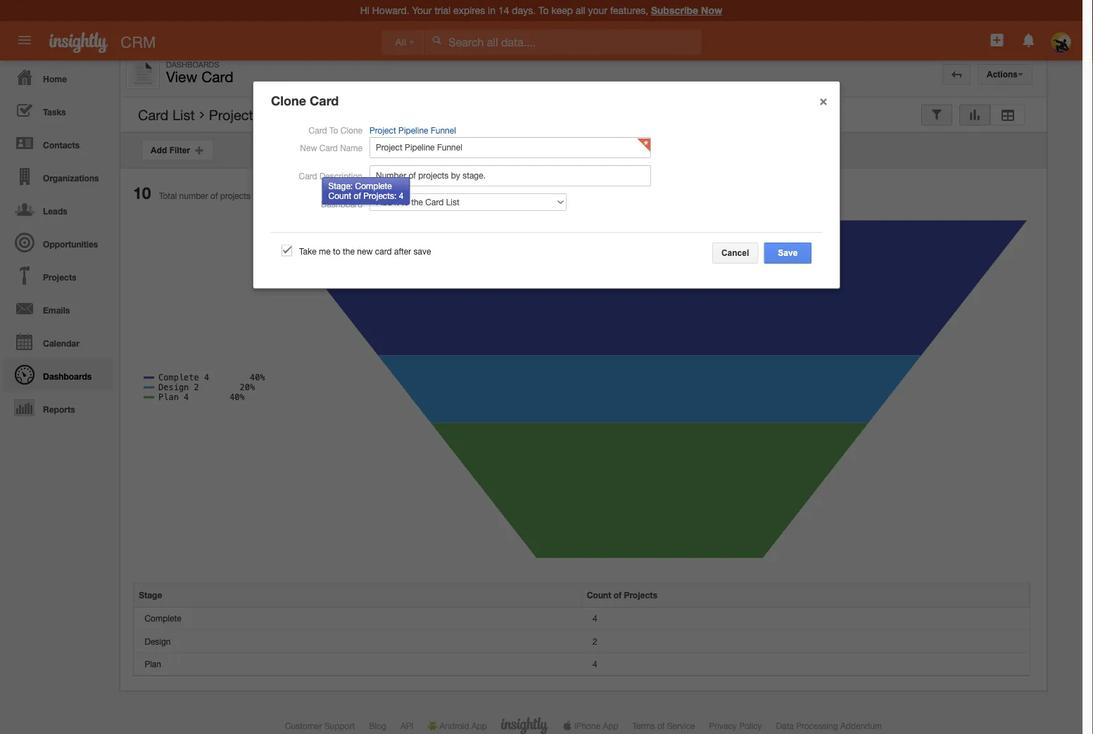 Task type: describe. For each thing, give the bounding box(es) containing it.
1 horizontal spatial pipeline
[[398, 125, 428, 135]]

take me to the new card after save
[[299, 246, 431, 256]]

name
[[340, 143, 362, 153]]

android
[[440, 721, 469, 731]]

organizations link
[[4, 160, 113, 193]]

total number of projects
[[159, 191, 251, 201]]

0 horizontal spatial pipeline
[[257, 107, 307, 123]]

addendum
[[840, 721, 882, 731]]

privacy policy link
[[709, 721, 762, 731]]

data processing addendum link
[[776, 721, 882, 731]]

contacts
[[43, 140, 80, 150]]

add filter link
[[141, 140, 214, 161]]

save
[[414, 246, 431, 256]]

project pipeline funnel link
[[370, 125, 456, 135]]

iphone
[[574, 721, 600, 731]]

emails link
[[4, 292, 113, 325]]

opportunities link
[[4, 226, 113, 259]]

all link
[[381, 30, 424, 55]]

design cell
[[134, 631, 582, 654]]

row containing stage
[[134, 584, 1030, 608]]

reports link
[[4, 391, 113, 424]]

card image
[[129, 58, 157, 87]]

total
[[159, 191, 177, 201]]

1 horizontal spatial funnel
[[431, 125, 456, 135]]

card list
[[138, 107, 195, 123]]

view
[[166, 68, 197, 86]]

terms
[[632, 721, 655, 731]]

row containing plan
[[134, 654, 1030, 676]]

opportunities
[[43, 239, 98, 249]]

iphone app
[[574, 721, 618, 731]]

plan cell
[[134, 654, 582, 676]]

service
[[667, 721, 695, 731]]

× button
[[812, 86, 835, 114]]

filter
[[169, 145, 190, 155]]

actions button
[[978, 64, 1033, 85]]

notifications image
[[1020, 32, 1037, 49]]

terms of service
[[632, 721, 695, 731]]

support
[[324, 721, 355, 731]]

row containing design
[[134, 631, 1030, 654]]

emails
[[43, 305, 70, 315]]

navigation containing home
[[0, 61, 113, 424]]

android app link
[[428, 721, 487, 731]]

to
[[333, 246, 340, 256]]

customer support
[[285, 721, 355, 731]]

data processing addendum
[[776, 721, 882, 731]]

android app
[[440, 721, 487, 731]]

subscribe
[[651, 5, 698, 16]]

blog
[[369, 721, 386, 731]]

app for iphone app
[[603, 721, 618, 731]]

10
[[133, 183, 151, 203]]

save button
[[764, 243, 812, 264]]

after
[[394, 246, 411, 256]]

cancel button
[[712, 243, 758, 264]]

stage: complete count of projects: 4
[[328, 181, 404, 201]]

actions
[[987, 70, 1018, 79]]

complete inside cell
[[145, 614, 181, 624]]

row group containing complete
[[134, 608, 1030, 676]]

dashboards link
[[4, 358, 113, 391]]

the
[[343, 246, 355, 256]]

calendar
[[43, 339, 79, 348]]

now
[[701, 5, 722, 16]]

customer
[[285, 721, 322, 731]]

subscribe now
[[651, 5, 722, 16]]

privacy
[[709, 721, 737, 731]]

1 horizontal spatial count
[[587, 591, 611, 600]]

projects
[[220, 191, 251, 201]]

card to clone project pipeline funnel
[[309, 125, 456, 135]]

tasks
[[43, 107, 66, 117]]

new card name
[[300, 143, 362, 153]]

card
[[375, 246, 392, 256]]

new
[[300, 143, 317, 153]]

tasks link
[[4, 94, 113, 127]]

add
[[151, 145, 167, 155]]

leads link
[[4, 193, 113, 226]]

take
[[299, 246, 317, 256]]

projects link
[[4, 259, 113, 292]]

api
[[400, 721, 414, 731]]

me
[[319, 246, 331, 256]]

card description
[[299, 171, 362, 181]]

stage:
[[328, 181, 353, 191]]

add filter
[[151, 145, 195, 155]]



Task type: vqa. For each thing, say whether or not it's contained in the screenshot.
the bottom the Folder
no



Task type: locate. For each thing, give the bounding box(es) containing it.
card down the "new"
[[299, 171, 317, 181]]

leads
[[43, 206, 67, 216]]

dashboards inside 'dashboards view card'
[[166, 60, 219, 69]]

1 horizontal spatial clone
[[340, 125, 362, 135]]

funnel up card name text field
[[431, 125, 456, 135]]

0 vertical spatial dashboards
[[166, 60, 219, 69]]

new
[[357, 246, 373, 256]]

complete up projects: at top
[[355, 181, 392, 191]]

1 row from the top
[[134, 584, 1030, 608]]

Card Name text field
[[370, 137, 651, 158]]

count of projects
[[587, 591, 657, 600]]

count up 2
[[587, 591, 611, 600]]

dashboards inside navigation
[[43, 372, 92, 381]]

1 app from the left
[[472, 721, 487, 731]]

1 vertical spatial dashboards
[[43, 372, 92, 381]]

1 horizontal spatial app
[[603, 721, 618, 731]]

customer support link
[[285, 721, 355, 731]]

1 4 cell from the top
[[582, 608, 1030, 631]]

navigation
[[0, 61, 113, 424]]

clone up name
[[340, 125, 362, 135]]

4 inside stage: complete count of projects: 4
[[399, 191, 404, 201]]

4 for plan
[[593, 660, 597, 669]]

2 app from the left
[[603, 721, 618, 731]]

1 vertical spatial 4 cell
[[582, 654, 1030, 676]]

card down the to
[[319, 143, 338, 153]]

count inside stage: complete count of projects: 4
[[328, 191, 351, 201]]

0 horizontal spatial clone
[[271, 93, 306, 108]]

0 horizontal spatial dashboards
[[43, 372, 92, 381]]

data
[[776, 721, 794, 731]]

terms of service link
[[632, 721, 695, 731]]

api link
[[400, 721, 414, 731]]

None checkbox
[[282, 245, 292, 256]]

policy
[[739, 721, 762, 731]]

to
[[329, 125, 338, 135]]

4 row from the top
[[134, 654, 1030, 676]]

clone
[[271, 93, 306, 108], [340, 125, 362, 135]]

project
[[209, 107, 253, 123], [370, 125, 396, 135]]

dashboard
[[321, 199, 362, 209]]

row containing complete
[[134, 608, 1030, 631]]

1 vertical spatial complete
[[145, 614, 181, 624]]

card right view
[[201, 68, 233, 86]]

2 vertical spatial 4
[[593, 660, 597, 669]]

app
[[472, 721, 487, 731], [603, 721, 618, 731]]

Description text field
[[370, 165, 651, 186]]

4 right projects: at top
[[399, 191, 404, 201]]

4 up 2
[[593, 614, 597, 624]]

0 horizontal spatial projects
[[43, 272, 76, 282]]

count down "stage:"
[[328, 191, 351, 201]]

1 vertical spatial project
[[370, 125, 396, 135]]

pipeline
[[257, 107, 307, 123], [398, 125, 428, 135]]

1 vertical spatial count
[[587, 591, 611, 600]]

1 vertical spatial funnel
[[431, 125, 456, 135]]

0 vertical spatial complete
[[355, 181, 392, 191]]

0 horizontal spatial project
[[209, 107, 253, 123]]

4
[[399, 191, 404, 201], [593, 614, 597, 624], [593, 660, 597, 669]]

card
[[201, 68, 233, 86], [310, 93, 339, 108], [138, 107, 168, 123], [309, 125, 327, 135], [319, 143, 338, 153], [299, 171, 317, 181]]

projects
[[43, 272, 76, 282], [624, 591, 657, 600]]

dashboards right card image on the top of page
[[166, 60, 219, 69]]

description
[[319, 171, 362, 181]]

card list link
[[138, 107, 195, 124]]

0 vertical spatial projects
[[43, 272, 76, 282]]

complete inside stage: complete count of projects: 4
[[355, 181, 392, 191]]

4 down 2
[[593, 660, 597, 669]]

dashboards for dashboards view card
[[166, 60, 219, 69]]

iphone app link
[[562, 721, 618, 731]]

dashboards view card
[[166, 60, 233, 86]]

design
[[145, 637, 171, 647]]

app right iphone
[[603, 721, 618, 731]]

blog link
[[369, 721, 386, 731]]

4 cell for complete
[[582, 608, 1030, 631]]

2 row from the top
[[134, 608, 1030, 631]]

×
[[819, 91, 828, 108]]

0 vertical spatial 4
[[399, 191, 404, 201]]

subscribe now link
[[651, 5, 722, 16]]

project right list
[[209, 107, 253, 123]]

0 horizontal spatial count
[[328, 191, 351, 201]]

1 horizontal spatial projects
[[624, 591, 657, 600]]

app for android app
[[472, 721, 487, 731]]

list
[[172, 107, 195, 123]]

1 horizontal spatial dashboards
[[166, 60, 219, 69]]

cancel
[[721, 248, 749, 258]]

0 vertical spatial funnel
[[311, 107, 353, 123]]

1 horizontal spatial project
[[370, 125, 396, 135]]

contacts link
[[4, 127, 113, 160]]

processing
[[796, 721, 838, 731]]

app right android
[[472, 721, 487, 731]]

2 4 cell from the top
[[582, 654, 1030, 676]]

dashboards for dashboards
[[43, 372, 92, 381]]

1 vertical spatial 4
[[593, 614, 597, 624]]

1 vertical spatial projects
[[624, 591, 657, 600]]

clone up the "new"
[[271, 93, 306, 108]]

0 vertical spatial count
[[328, 191, 351, 201]]

0 vertical spatial clone
[[271, 93, 306, 108]]

crm
[[121, 33, 156, 51]]

stage
[[139, 591, 162, 600]]

row
[[134, 584, 1030, 608], [134, 608, 1030, 631], [134, 631, 1030, 654], [134, 654, 1030, 676]]

number
[[179, 191, 208, 201]]

project right the to
[[370, 125, 396, 135]]

home link
[[4, 61, 113, 94]]

privacy policy
[[709, 721, 762, 731]]

save
[[773, 248, 802, 258]]

card left the to
[[309, 125, 327, 135]]

reports
[[43, 405, 75, 415]]

0 horizontal spatial app
[[472, 721, 487, 731]]

clone card
[[271, 93, 339, 108]]

1 vertical spatial pipeline
[[398, 125, 428, 135]]

2
[[593, 637, 597, 647]]

4 for complete
[[593, 614, 597, 624]]

4 cell for plan
[[582, 654, 1030, 676]]

all
[[395, 37, 406, 48]]

0 horizontal spatial complete
[[145, 614, 181, 624]]

card inside 'dashboards view card'
[[201, 68, 233, 86]]

card left list
[[138, 107, 168, 123]]

plan
[[145, 660, 161, 669]]

2 cell
[[582, 631, 1030, 654]]

3 row from the top
[[134, 631, 1030, 654]]

complete cell
[[134, 608, 582, 631]]

0 vertical spatial project
[[209, 107, 253, 123]]

0 vertical spatial pipeline
[[257, 107, 307, 123]]

0 horizontal spatial funnel
[[311, 107, 353, 123]]

dashboards up reports "link"
[[43, 372, 92, 381]]

row group
[[134, 608, 1030, 676]]

funnel
[[311, 107, 353, 123], [431, 125, 456, 135]]

complete up the design at the left bottom
[[145, 614, 181, 624]]

4 cell
[[582, 608, 1030, 631], [582, 654, 1030, 676]]

count
[[328, 191, 351, 201], [587, 591, 611, 600]]

1 horizontal spatial complete
[[355, 181, 392, 191]]

projects:
[[363, 191, 397, 201]]

calendar link
[[4, 325, 113, 358]]

Search all data.... text field
[[424, 29, 701, 55]]

0 vertical spatial 4 cell
[[582, 608, 1030, 631]]

of inside stage: complete count of projects: 4
[[354, 191, 361, 201]]

dashboards
[[166, 60, 219, 69], [43, 372, 92, 381]]

of
[[210, 191, 218, 201], [354, 191, 361, 201], [614, 591, 622, 600], [657, 721, 665, 731]]

card up the to
[[310, 93, 339, 108]]

1 vertical spatial clone
[[340, 125, 362, 135]]

organizations
[[43, 173, 99, 183]]

complete
[[355, 181, 392, 191], [145, 614, 181, 624]]

project pipeline funnel
[[209, 107, 353, 123]]

funnel up the to
[[311, 107, 353, 123]]



